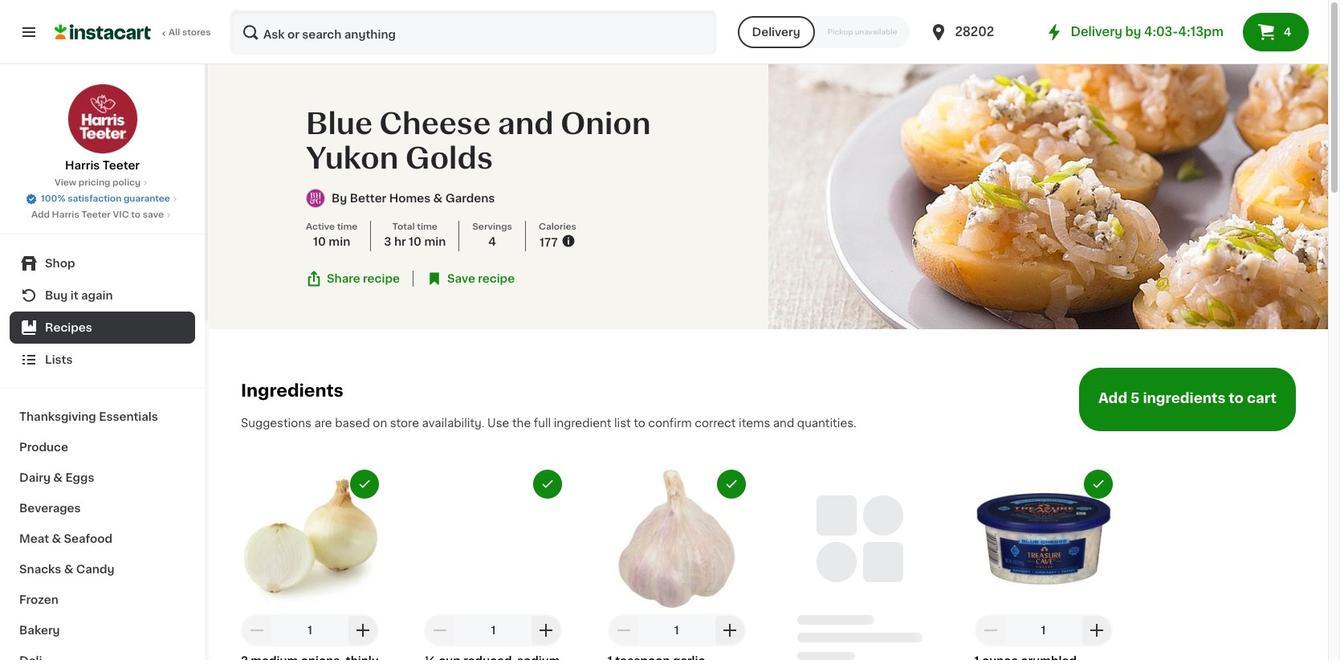 Task type: vqa. For each thing, say whether or not it's contained in the screenshot.
bottom to
yes



Task type: locate. For each thing, give the bounding box(es) containing it.
10
[[313, 237, 326, 248], [409, 237, 422, 248]]

gardens
[[445, 193, 495, 204]]

1 horizontal spatial increment quantity image
[[720, 621, 739, 640]]

active time 10 min
[[306, 223, 358, 248]]

buy it again link
[[10, 279, 195, 312]]

decrement quantity image
[[247, 621, 267, 640], [431, 621, 450, 640], [981, 621, 1000, 640]]

1 min from the left
[[329, 237, 350, 248]]

1 for first decrement quantity image
[[674, 625, 679, 636]]

1 horizontal spatial min
[[424, 237, 446, 248]]

1 unselect item image from the left
[[724, 477, 739, 491]]

shop
[[45, 258, 75, 269]]

and left onion
[[498, 110, 554, 138]]

& for seafood
[[52, 533, 61, 545]]

4 inside button
[[1284, 27, 1292, 38]]

2 horizontal spatial to
[[1229, 392, 1244, 405]]

0 horizontal spatial increment quantity image
[[537, 621, 556, 640]]

4 button
[[1243, 13, 1309, 51]]

2 decrement quantity image from the left
[[798, 621, 817, 640]]

1 horizontal spatial 10
[[409, 237, 422, 248]]

time for 10 min
[[337, 223, 358, 232]]

dairy
[[19, 472, 51, 483]]

delivery inside button
[[752, 27, 800, 38]]

decrement quantity image
[[614, 621, 633, 640], [798, 621, 817, 640]]

cart
[[1247, 392, 1277, 405]]

cheese
[[380, 110, 491, 138]]

1 time from the left
[[337, 223, 358, 232]]

share recipe
[[327, 273, 400, 284]]

1 vertical spatial to
[[1229, 392, 1244, 405]]

time inside total time 3 hr 10 min
[[417, 223, 438, 232]]

frozen link
[[10, 585, 195, 615]]

5 1 from the left
[[1041, 625, 1046, 636]]

2 horizontal spatial decrement quantity image
[[981, 621, 1000, 640]]

add left 5
[[1099, 392, 1128, 405]]

1 horizontal spatial decrement quantity image
[[431, 621, 450, 640]]

availability.
[[422, 417, 485, 429]]

save recipe button
[[426, 271, 515, 287]]

time inside the active time 10 min
[[337, 223, 358, 232]]

1 for first decrement quantity image from right
[[858, 625, 863, 636]]

unselect item image
[[357, 477, 372, 491], [541, 477, 555, 491]]

1 increment quantity image from the left
[[537, 621, 556, 640]]

unselect item image
[[724, 477, 739, 491], [1091, 477, 1106, 491]]

10 down "active"
[[313, 237, 326, 248]]

recipe inside 'share recipe' "button"
[[363, 273, 400, 284]]

harris up pricing
[[65, 160, 100, 171]]

min
[[329, 237, 350, 248], [424, 237, 446, 248]]

add down 100%
[[31, 210, 50, 219]]

min right hr
[[424, 237, 446, 248]]

recipe for share recipe
[[363, 273, 400, 284]]

beverages link
[[10, 493, 195, 524]]

1 decrement quantity image from the left
[[614, 621, 633, 640]]

recipe for save recipe
[[478, 273, 515, 284]]

1 for decrement quantity icon corresponding to fifth product group from the right
[[308, 625, 312, 636]]

1 vertical spatial 4
[[489, 237, 496, 248]]

10 inside the active time 10 min
[[313, 237, 326, 248]]

2 time from the left
[[417, 223, 438, 232]]

1 vertical spatial teeter
[[81, 210, 111, 219]]

0 vertical spatial teeter
[[103, 160, 140, 171]]

policy
[[112, 178, 141, 187]]

& right homes
[[433, 193, 443, 204]]

thanksgiving
[[19, 411, 96, 422]]

golds
[[406, 145, 493, 173]]

and inside blue cheese and onion yukon golds
[[498, 110, 554, 138]]

3 1 from the left
[[674, 625, 679, 636]]

1 product group from the left
[[241, 470, 379, 660]]

3 decrement quantity image from the left
[[981, 621, 1000, 640]]

ingredient
[[554, 417, 611, 429]]

time right "active"
[[337, 223, 358, 232]]

& right 'meat'
[[52, 533, 61, 545]]

increment quantity image
[[537, 621, 556, 640], [720, 621, 739, 640], [904, 621, 923, 640]]

to right vic
[[131, 210, 141, 219]]

homes
[[389, 193, 431, 204]]

2 decrement quantity image from the left
[[431, 621, 450, 640]]

recipe down 3
[[363, 273, 400, 284]]

to right the list
[[634, 417, 645, 429]]

harris
[[65, 160, 100, 171], [52, 210, 79, 219]]

1 horizontal spatial increment quantity image
[[1087, 621, 1106, 640]]

min inside total time 3 hr 10 min
[[424, 237, 446, 248]]

0 vertical spatial 4
[[1284, 27, 1292, 38]]

2 recipe from the left
[[478, 273, 515, 284]]

1 horizontal spatial 4
[[1284, 27, 1292, 38]]

save
[[447, 273, 475, 284]]

Search field
[[231, 11, 715, 53]]

0 horizontal spatial time
[[337, 223, 358, 232]]

2 increment quantity image from the left
[[1087, 621, 1106, 640]]

2 unselect item image from the left
[[541, 477, 555, 491]]

time
[[337, 223, 358, 232], [417, 223, 438, 232]]

teeter down 'satisfaction' on the top
[[81, 210, 111, 219]]

servings 4
[[473, 223, 512, 248]]

1 vertical spatial harris
[[52, 210, 79, 219]]

0 vertical spatial and
[[498, 110, 554, 138]]

meat & seafood link
[[10, 524, 195, 554]]

snacks & candy link
[[10, 554, 195, 585]]

view pricing policy
[[55, 178, 141, 187]]

total time 3 hr 10 min
[[384, 223, 446, 248]]

28202
[[955, 26, 994, 38]]

10 right hr
[[409, 237, 422, 248]]

suggestions
[[241, 417, 312, 429]]

1 horizontal spatial to
[[634, 417, 645, 429]]

& left eggs
[[53, 472, 63, 483]]

produce
[[19, 442, 68, 453]]

0 vertical spatial harris
[[65, 160, 100, 171]]

unselect item image down based
[[357, 477, 372, 491]]

1 unselect item image from the left
[[357, 477, 372, 491]]

0 vertical spatial add
[[31, 210, 50, 219]]

& left candy
[[64, 564, 73, 575]]

min inside the active time 10 min
[[329, 237, 350, 248]]

1 increment quantity image from the left
[[353, 621, 373, 640]]

harris teeter logo image
[[67, 84, 138, 154]]

calories
[[539, 223, 577, 232]]

blue cheese and onion yukon golds
[[306, 110, 651, 173]]

buy it again
[[45, 290, 113, 301]]

0 horizontal spatial increment quantity image
[[353, 621, 373, 640]]

2 unselect item image from the left
[[1091, 477, 1106, 491]]

recipe right "save"
[[478, 273, 515, 284]]

1 decrement quantity image from the left
[[247, 621, 267, 640]]

by
[[332, 193, 347, 204]]

yukon
[[306, 145, 399, 173]]

2 vertical spatial to
[[634, 417, 645, 429]]

add inside button
[[1099, 392, 1128, 405]]

onion
[[561, 110, 651, 138]]

it
[[70, 290, 78, 301]]

3
[[384, 237, 392, 248]]

bakery
[[19, 625, 60, 636]]

snacks & candy
[[19, 564, 114, 575]]

by
[[1126, 26, 1142, 38]]

1
[[308, 625, 312, 636], [491, 625, 496, 636], [674, 625, 679, 636], [858, 625, 863, 636], [1041, 625, 1046, 636]]

delivery inside "link"
[[1071, 26, 1123, 38]]

harris inside 'link'
[[65, 160, 100, 171]]

0 horizontal spatial decrement quantity image
[[614, 621, 633, 640]]

dairy & eggs link
[[10, 463, 195, 493]]

1 horizontal spatial unselect item image
[[1091, 477, 1106, 491]]

recipe inside save recipe 'button'
[[478, 273, 515, 284]]

delivery button
[[738, 16, 815, 48]]

to
[[131, 210, 141, 219], [1229, 392, 1244, 405], [634, 417, 645, 429]]

min down "active"
[[329, 237, 350, 248]]

2 min from the left
[[424, 237, 446, 248]]

2 horizontal spatial increment quantity image
[[904, 621, 923, 640]]

total
[[393, 223, 415, 232]]

1 horizontal spatial decrement quantity image
[[798, 621, 817, 640]]

meat & seafood
[[19, 533, 112, 545]]

add 5 ingredients to cart button
[[1079, 368, 1296, 431]]

use
[[488, 417, 509, 429]]

1 horizontal spatial recipe
[[478, 273, 515, 284]]

1 10 from the left
[[313, 237, 326, 248]]

1 horizontal spatial unselect item image
[[541, 477, 555, 491]]

4 inside servings 4
[[489, 237, 496, 248]]

bakery link
[[10, 615, 195, 646]]

0 horizontal spatial 10
[[313, 237, 326, 248]]

4 1 from the left
[[858, 625, 863, 636]]

1 horizontal spatial time
[[417, 223, 438, 232]]

1 horizontal spatial add
[[1099, 392, 1128, 405]]

by better homes & gardens
[[332, 193, 495, 204]]

0 horizontal spatial unselect item image
[[357, 477, 372, 491]]

2 1 from the left
[[491, 625, 496, 636]]

0 horizontal spatial decrement quantity image
[[247, 621, 267, 640]]

buy
[[45, 290, 68, 301]]

correct
[[695, 417, 736, 429]]

1 1 from the left
[[308, 625, 312, 636]]

0 horizontal spatial min
[[329, 237, 350, 248]]

2 increment quantity image from the left
[[720, 621, 739, 640]]

produce link
[[10, 432, 195, 463]]

&
[[433, 193, 443, 204], [53, 472, 63, 483], [52, 533, 61, 545], [64, 564, 73, 575]]

unselect item image down suggestions are based on store availability. use the full ingredient list to confirm correct items and quantities.
[[541, 477, 555, 491]]

recipes link
[[10, 312, 195, 344]]

on
[[373, 417, 387, 429]]

1 for first product group from the right's decrement quantity icon
[[1041, 625, 1046, 636]]

view pricing policy link
[[55, 177, 150, 190]]

increment quantity image for third product group from the right
[[720, 621, 739, 640]]

teeter up the policy
[[103, 160, 140, 171]]

seafood
[[64, 533, 112, 545]]

0 horizontal spatial recipe
[[363, 273, 400, 284]]

4
[[1284, 27, 1292, 38], [489, 237, 496, 248]]

0 horizontal spatial 4
[[489, 237, 496, 248]]

and right items
[[773, 417, 794, 429]]

add
[[31, 210, 50, 219], [1099, 392, 1128, 405]]

0 horizontal spatial delivery
[[752, 27, 800, 38]]

lists
[[45, 354, 73, 365]]

1 vertical spatial and
[[773, 417, 794, 429]]

ingredients
[[1143, 392, 1226, 405]]

again
[[81, 290, 113, 301]]

delivery
[[1071, 26, 1123, 38], [752, 27, 800, 38]]

0 horizontal spatial and
[[498, 110, 554, 138]]

0 horizontal spatial add
[[31, 210, 50, 219]]

unselect item image for third product group from the right
[[724, 477, 739, 491]]

2 10 from the left
[[409, 237, 422, 248]]

0 horizontal spatial unselect item image
[[724, 477, 739, 491]]

1 vertical spatial add
[[1099, 392, 1128, 405]]

product group
[[241, 470, 379, 660], [424, 470, 562, 660], [608, 470, 746, 660], [791, 470, 929, 660], [975, 470, 1113, 660]]

to left cart
[[1229, 392, 1244, 405]]

save
[[143, 210, 164, 219]]

time right total
[[417, 223, 438, 232]]

lists link
[[10, 344, 195, 376]]

None search field
[[230, 10, 717, 55]]

0 horizontal spatial to
[[131, 210, 141, 219]]

increment quantity image
[[353, 621, 373, 640], [1087, 621, 1106, 640]]

harris down 100%
[[52, 210, 79, 219]]

recipe
[[363, 273, 400, 284], [478, 273, 515, 284]]

1 recipe from the left
[[363, 273, 400, 284]]

1 horizontal spatial delivery
[[1071, 26, 1123, 38]]

add 5 ingredients to cart
[[1099, 392, 1277, 405]]



Task type: describe. For each thing, give the bounding box(es) containing it.
items
[[739, 417, 770, 429]]

beverages
[[19, 503, 81, 514]]

frozen
[[19, 594, 58, 606]]

based
[[335, 417, 370, 429]]

time for 3 hr 10 min
[[417, 223, 438, 232]]

candy
[[76, 564, 114, 575]]

4 product group from the left
[[791, 470, 929, 660]]

guarantee
[[124, 194, 170, 203]]

ingredients
[[241, 383, 344, 399]]

shop link
[[10, 247, 195, 279]]

0 vertical spatial to
[[131, 210, 141, 219]]

stores
[[182, 28, 211, 37]]

hr
[[394, 237, 406, 248]]

pricing
[[78, 178, 110, 187]]

all stores
[[169, 28, 211, 37]]

confirm
[[648, 417, 692, 429]]

meat
[[19, 533, 49, 545]]

blue cheese and onion yukon golds image
[[769, 64, 1328, 329]]

harris teeter
[[65, 160, 140, 171]]

increment quantity image for fourth product group from right
[[537, 621, 556, 640]]

dairy & eggs
[[19, 472, 94, 483]]

delivery by 4:03-4:13pm
[[1071, 26, 1224, 38]]

recipes
[[45, 322, 92, 333]]

better
[[350, 193, 387, 204]]

delivery for delivery
[[752, 27, 800, 38]]

1 for fourth product group from right's decrement quantity icon
[[491, 625, 496, 636]]

essentials
[[99, 411, 158, 422]]

3 product group from the left
[[608, 470, 746, 660]]

instacart logo image
[[55, 22, 151, 42]]

thanksgiving essentials
[[19, 411, 158, 422]]

add for add 5 ingredients to cart
[[1099, 392, 1128, 405]]

to inside button
[[1229, 392, 1244, 405]]

& for eggs
[[53, 472, 63, 483]]

all stores link
[[55, 10, 212, 55]]

100% satisfaction guarantee
[[41, 194, 170, 203]]

the
[[512, 417, 531, 429]]

active
[[306, 223, 335, 232]]

5
[[1131, 392, 1140, 405]]

decrement quantity image for fourth product group from right
[[431, 621, 450, 640]]

view
[[55, 178, 76, 187]]

1 horizontal spatial and
[[773, 417, 794, 429]]

snacks
[[19, 564, 61, 575]]

5 product group from the left
[[975, 470, 1113, 660]]

full
[[534, 417, 551, 429]]

are
[[314, 417, 332, 429]]

decrement quantity image for fifth product group from the right
[[247, 621, 267, 640]]

177
[[540, 237, 558, 248]]

delivery for delivery by 4:03-4:13pm
[[1071, 26, 1123, 38]]

list
[[614, 417, 631, 429]]

all
[[169, 28, 180, 37]]

harris teeter link
[[65, 84, 140, 173]]

& for candy
[[64, 564, 73, 575]]

blue
[[306, 110, 373, 138]]

100% satisfaction guarantee button
[[25, 190, 180, 206]]

add harris teeter vic to save
[[31, 210, 164, 219]]

3 increment quantity image from the left
[[904, 621, 923, 640]]

eggs
[[65, 472, 94, 483]]

delivery by 4:03-4:13pm link
[[1045, 22, 1224, 42]]

share recipe button
[[306, 271, 400, 287]]

add for add harris teeter vic to save
[[31, 210, 50, 219]]

share
[[327, 273, 360, 284]]

10 inside total time 3 hr 10 min
[[409, 237, 422, 248]]

unselect item image for first product group from the right
[[1091, 477, 1106, 491]]

satisfaction
[[68, 194, 121, 203]]

vic
[[113, 210, 129, 219]]

4:13pm
[[1179, 26, 1224, 38]]

28202 button
[[930, 10, 1026, 55]]

2 product group from the left
[[424, 470, 562, 660]]

add harris teeter vic to save link
[[31, 209, 173, 222]]

suggestions are based on store availability. use the full ingredient list to confirm correct items and quantities.
[[241, 417, 857, 429]]

servings
[[473, 223, 512, 232]]

4:03-
[[1144, 26, 1179, 38]]

teeter inside 'link'
[[103, 160, 140, 171]]

store
[[390, 417, 419, 429]]

100%
[[41, 194, 65, 203]]

decrement quantity image for first product group from the right
[[981, 621, 1000, 640]]

service type group
[[738, 16, 910, 48]]

thanksgiving essentials link
[[10, 402, 195, 432]]



